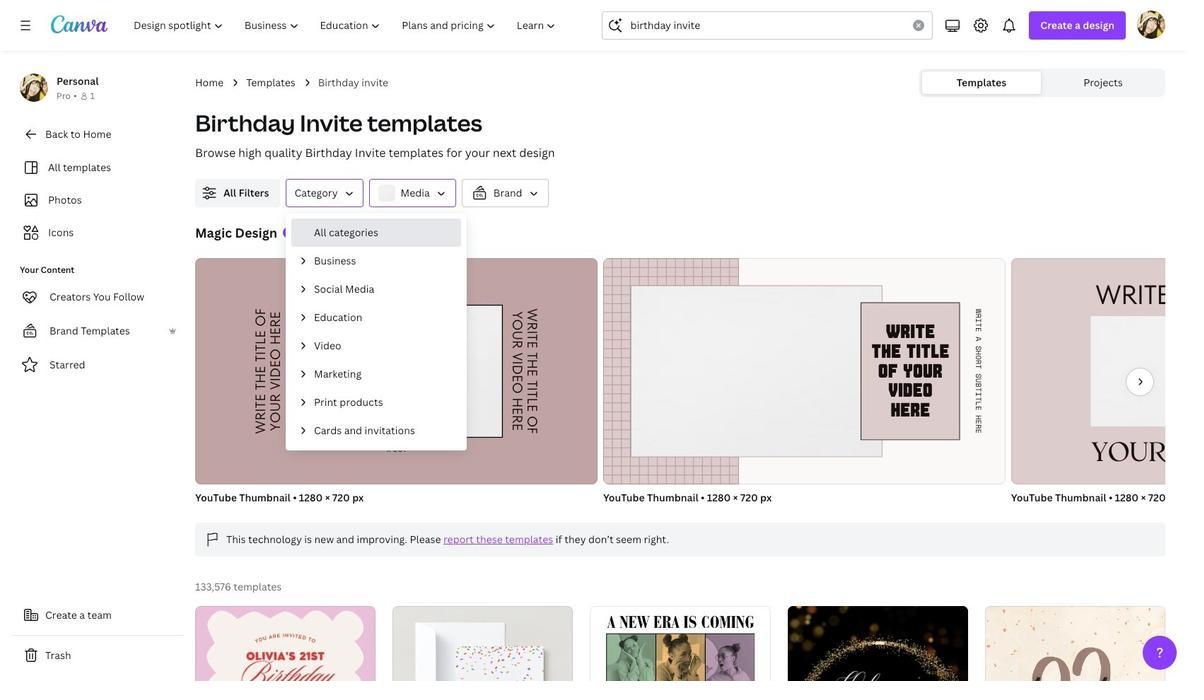 Task type: locate. For each thing, give the bounding box(es) containing it.
group
[[195, 253, 598, 506], [195, 253, 598, 485], [513, 253, 1006, 506], [513, 253, 1006, 486], [1012, 258, 1189, 506]]

list
[[292, 219, 461, 445]]

peach textured birthday invitation instagram story image
[[986, 606, 1166, 681]]

white pink simple birthday party invitation instagram story image
[[590, 606, 771, 681]]

None search field
[[603, 11, 934, 40]]



Task type: vqa. For each thing, say whether or not it's contained in the screenshot.
Colorful simple confetti birthday invitation card image
yes



Task type: describe. For each thing, give the bounding box(es) containing it.
uploaded media image
[[378, 185, 395, 202]]

Search search field
[[631, 12, 905, 39]]

top level navigation element
[[125, 11, 569, 40]]

pink modern fun birthday party invitation image
[[195, 607, 376, 681]]

colorful simple confetti birthday invitation card image
[[393, 606, 573, 681]]

stephanie aranda image
[[1138, 11, 1166, 39]]



